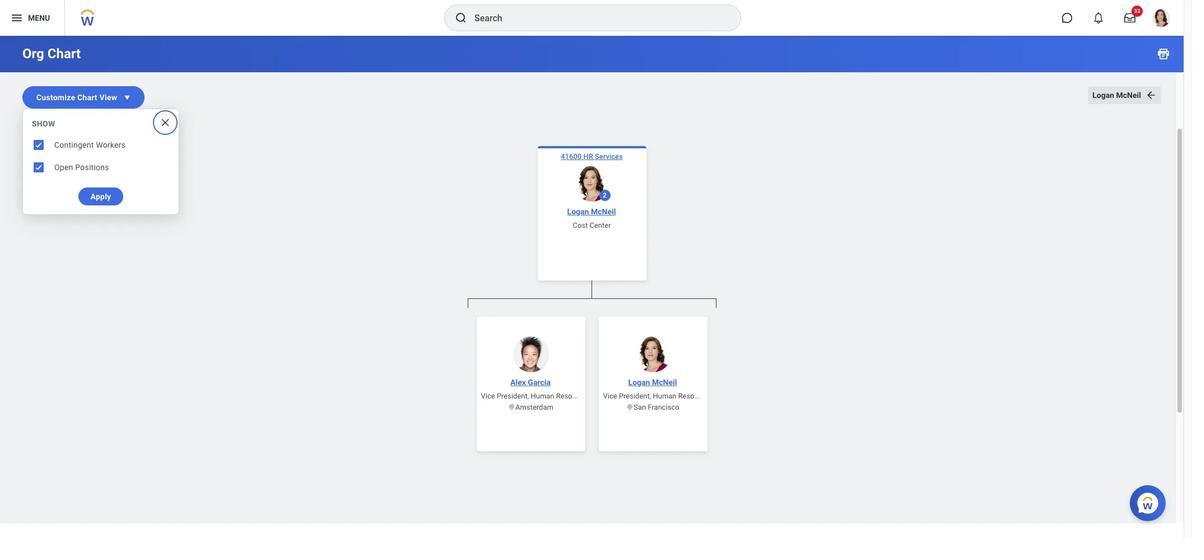 Task type: vqa. For each thing, say whether or not it's contained in the screenshot.
Vice President, Human Resources associated with McNeil
yes



Task type: describe. For each thing, give the bounding box(es) containing it.
print org chart image
[[1157, 47, 1170, 61]]

human for mcneil
[[653, 392, 676, 400]]

show
[[32, 119, 55, 128]]

org chart main content
[[0, 36, 1184, 539]]

francisco
[[648, 403, 679, 411]]

view
[[99, 93, 117, 102]]

inbox large image
[[1124, 12, 1136, 24]]

chart for org
[[47, 46, 81, 62]]

cost center
[[573, 221, 611, 229]]

caret down image
[[122, 92, 133, 103]]

center
[[590, 221, 611, 229]]

Search Workday  search field
[[475, 6, 718, 30]]

mcneil inside button
[[1116, 91, 1141, 100]]

location image
[[508, 404, 515, 411]]

menu
[[28, 13, 50, 22]]

41600 hr services, logan mcneil, 2 direct reports element
[[467, 308, 716, 539]]

hr
[[583, 152, 593, 161]]

resources for logan mcneil
[[678, 392, 712, 400]]

cost
[[573, 221, 588, 229]]

1 horizontal spatial logan mcneil
[[628, 378, 677, 387]]

arrow left image
[[1146, 90, 1157, 101]]

apply
[[91, 192, 111, 201]]

41600
[[561, 152, 582, 161]]

vice for alex garcia
[[481, 392, 495, 400]]

president, for logan mcneil
[[619, 392, 651, 400]]

1 vertical spatial logan
[[567, 207, 589, 216]]

1 vertical spatial logan mcneil link
[[624, 377, 681, 388]]

x image
[[160, 117, 171, 128]]

menu button
[[0, 0, 65, 36]]

contingent workers
[[54, 141, 126, 150]]

amsterdam
[[515, 403, 553, 411]]

search image
[[454, 11, 468, 25]]

san francisco
[[634, 403, 679, 411]]

notifications large image
[[1093, 12, 1104, 24]]

1 vertical spatial mcneil
[[591, 207, 616, 216]]

services
[[595, 152, 623, 161]]



Task type: locate. For each thing, give the bounding box(es) containing it.
human for garcia
[[531, 392, 554, 400]]

resources
[[556, 392, 590, 400], [678, 392, 712, 400]]

vice president, human resources up san francisco
[[603, 392, 712, 400]]

logan up 'san'
[[628, 378, 650, 387]]

0 vertical spatial logan
[[1093, 91, 1114, 100]]

vice
[[481, 392, 495, 400], [603, 392, 617, 400]]

0 vertical spatial logan mcneil
[[1093, 91, 1141, 100]]

logan mcneil link up san francisco
[[624, 377, 681, 388]]

2 horizontal spatial logan mcneil
[[1093, 91, 1141, 100]]

chart
[[47, 46, 81, 62], [77, 93, 97, 102]]

customize chart view button
[[22, 86, 145, 109]]

open positions
[[54, 163, 109, 172]]

human
[[531, 392, 554, 400], [653, 392, 676, 400]]

2 resources from the left
[[678, 392, 712, 400]]

2 vertical spatial mcneil
[[652, 378, 677, 387]]

vice president, human resources
[[481, 392, 590, 400], [603, 392, 712, 400]]

2 human from the left
[[653, 392, 676, 400]]

logan mcneil
[[1093, 91, 1141, 100], [567, 207, 616, 216], [628, 378, 677, 387]]

chart inside customize chart view button
[[77, 93, 97, 102]]

garcia
[[528, 378, 551, 387]]

customize chart view
[[36, 93, 117, 102]]

1 horizontal spatial president,
[[619, 392, 651, 400]]

0 vertical spatial logan mcneil link
[[563, 206, 620, 217]]

0 vertical spatial mcneil
[[1116, 91, 1141, 100]]

org chart
[[22, 46, 81, 62]]

positions
[[75, 163, 109, 172]]

president, for alex garcia
[[497, 392, 529, 400]]

logan inside button
[[1093, 91, 1114, 100]]

chart right org
[[47, 46, 81, 62]]

33 button
[[1118, 6, 1143, 30]]

open
[[54, 163, 73, 172]]

resources for alex garcia
[[556, 392, 590, 400]]

logan mcneil inside button
[[1093, 91, 1141, 100]]

mcneil left arrow left image
[[1116, 91, 1141, 100]]

41600 hr services link
[[559, 151, 625, 162]]

vice president, human resources for garcia
[[481, 392, 590, 400]]

2 president, from the left
[[619, 392, 651, 400]]

location image
[[626, 404, 634, 411]]

human up francisco
[[653, 392, 676, 400]]

2 vice president, human resources from the left
[[603, 392, 712, 400]]

1 vertical spatial logan mcneil
[[567, 207, 616, 216]]

1 vice from the left
[[481, 392, 495, 400]]

1 human from the left
[[531, 392, 554, 400]]

logan mcneil up the cost center
[[567, 207, 616, 216]]

0 horizontal spatial mcneil
[[591, 207, 616, 216]]

1 horizontal spatial resources
[[678, 392, 712, 400]]

0 horizontal spatial human
[[531, 392, 554, 400]]

0 horizontal spatial resources
[[556, 392, 590, 400]]

2 horizontal spatial mcneil
[[1116, 91, 1141, 100]]

0 horizontal spatial president,
[[497, 392, 529, 400]]

0 horizontal spatial vice
[[481, 392, 495, 400]]

chart for customize
[[77, 93, 97, 102]]

logan mcneil link
[[563, 206, 620, 217], [624, 377, 681, 388]]

logan mcneil link up the cost center
[[563, 206, 620, 217]]

alex garcia link
[[506, 377, 555, 388]]

2 vice from the left
[[603, 392, 617, 400]]

vice president, human resources up amsterdam
[[481, 392, 590, 400]]

vice for logan mcneil
[[603, 392, 617, 400]]

president, up 'san'
[[619, 392, 651, 400]]

1 horizontal spatial vice
[[603, 392, 617, 400]]

0 horizontal spatial logan
[[567, 207, 589, 216]]

contingent
[[54, 141, 94, 150]]

president,
[[497, 392, 529, 400], [619, 392, 651, 400]]

41600 hr services
[[561, 152, 623, 161]]

customize
[[36, 93, 75, 102]]

vice president, human resources for mcneil
[[603, 392, 712, 400]]

1 horizontal spatial human
[[653, 392, 676, 400]]

logan mcneil button
[[1088, 86, 1161, 104]]

mcneil up francisco
[[652, 378, 677, 387]]

alex garcia
[[510, 378, 551, 387]]

2 vertical spatial logan
[[628, 378, 650, 387]]

1 resources from the left
[[556, 392, 590, 400]]

1 president, from the left
[[497, 392, 529, 400]]

san
[[634, 403, 646, 411]]

customize chart view dialog
[[22, 109, 179, 215]]

1 vice president, human resources from the left
[[481, 392, 590, 400]]

workers
[[96, 141, 126, 150]]

logan mcneil left arrow left image
[[1093, 91, 1141, 100]]

1 horizontal spatial vice president, human resources
[[603, 392, 712, 400]]

logan mcneil up san francisco
[[628, 378, 677, 387]]

33
[[1134, 8, 1140, 14]]

justify image
[[10, 11, 24, 25]]

0 horizontal spatial logan mcneil link
[[563, 206, 620, 217]]

mcneil up center
[[591, 207, 616, 216]]

2
[[603, 191, 607, 199]]

1 horizontal spatial mcneil
[[652, 378, 677, 387]]

1 horizontal spatial logan mcneil link
[[624, 377, 681, 388]]

0 horizontal spatial logan mcneil
[[567, 207, 616, 216]]

logan
[[1093, 91, 1114, 100], [567, 207, 589, 216], [628, 378, 650, 387]]

1 vertical spatial chart
[[77, 93, 97, 102]]

human up amsterdam
[[531, 392, 554, 400]]

0 horizontal spatial vice president, human resources
[[481, 392, 590, 400]]

chart left view
[[77, 93, 97, 102]]

0 vertical spatial chart
[[47, 46, 81, 62]]

logan up cost in the top of the page
[[567, 207, 589, 216]]

profile logan mcneil image
[[1152, 9, 1170, 29]]

workday assistant region
[[1130, 481, 1170, 522]]

1 horizontal spatial logan
[[628, 378, 650, 387]]

mcneil
[[1116, 91, 1141, 100], [591, 207, 616, 216], [652, 378, 677, 387]]

org
[[22, 46, 44, 62]]

alex
[[510, 378, 526, 387]]

apply button
[[78, 188, 123, 206]]

2 vertical spatial logan mcneil
[[628, 378, 677, 387]]

2 horizontal spatial logan
[[1093, 91, 1114, 100]]

logan left arrow left image
[[1093, 91, 1114, 100]]

president, up location image
[[497, 392, 529, 400]]



